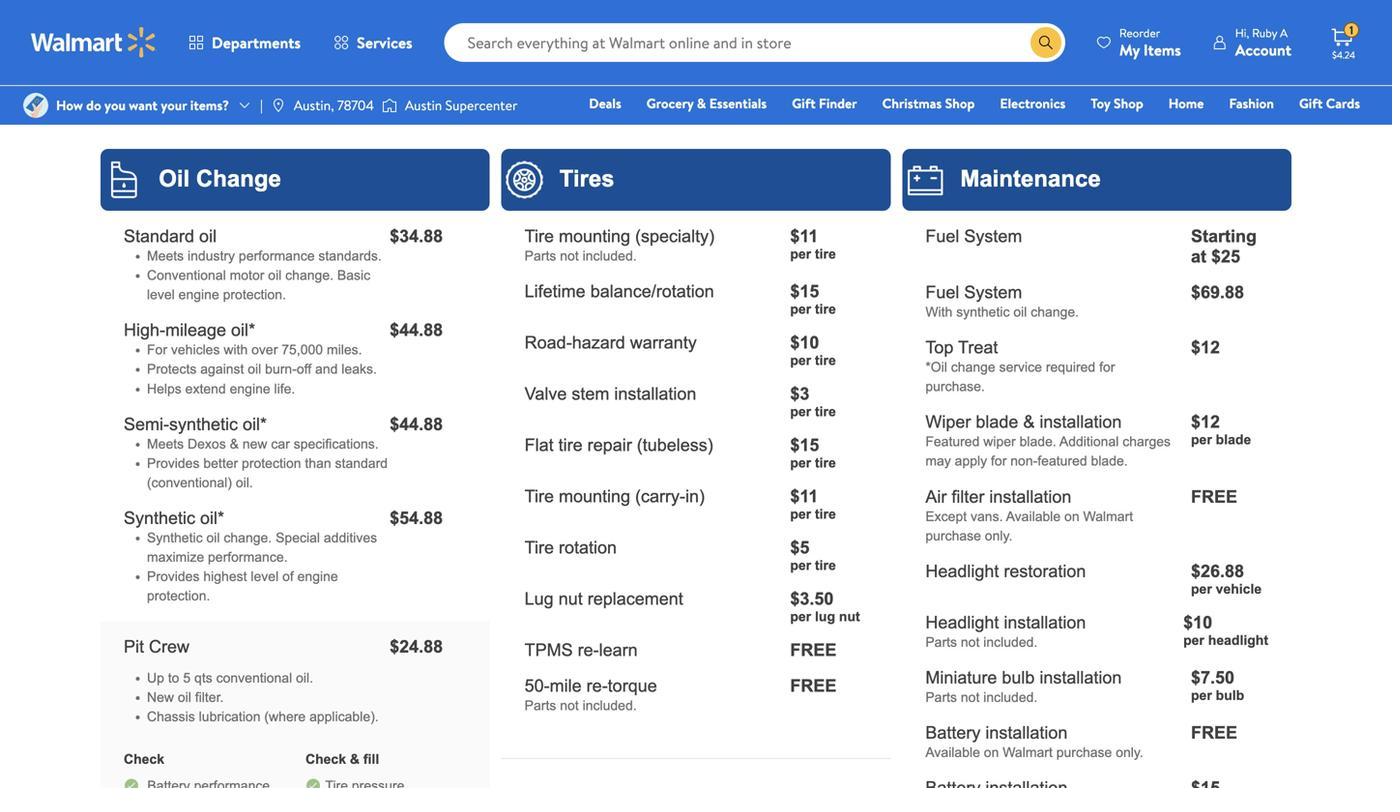 Task type: describe. For each thing, give the bounding box(es) containing it.
gift for cards
[[1300, 94, 1323, 113]]

your
[[161, 96, 187, 115]]

hi,
[[1236, 25, 1250, 41]]

fashion link
[[1221, 93, 1283, 114]]

debit
[[1245, 121, 1278, 140]]

toy shop link
[[1083, 93, 1153, 114]]

austin supercenter
[[405, 96, 518, 115]]

registry
[[1138, 121, 1187, 140]]

how do you want your items?
[[56, 96, 229, 115]]

 image for austin supercenter
[[382, 96, 397, 115]]

items?
[[190, 96, 229, 115]]

shop for christmas shop
[[946, 94, 975, 113]]

departments button
[[172, 19, 317, 66]]

walmart+ link
[[1294, 120, 1370, 141]]

|
[[260, 96, 263, 115]]

austin, 78704
[[294, 96, 374, 115]]

finder
[[819, 94, 858, 113]]

gift finder
[[792, 94, 858, 113]]

want
[[129, 96, 158, 115]]

services button
[[317, 19, 429, 66]]

$4.24
[[1333, 48, 1356, 61]]

78704
[[337, 96, 374, 115]]

&
[[697, 94, 706, 113]]

my
[[1120, 39, 1140, 60]]

home link
[[1160, 93, 1213, 114]]

grocery & essentials
[[647, 94, 767, 113]]

walmart image
[[31, 27, 157, 58]]

a
[[1281, 25, 1288, 41]]

services
[[357, 32, 413, 53]]

toy
[[1091, 94, 1111, 113]]

toy shop
[[1091, 94, 1144, 113]]

how
[[56, 96, 83, 115]]

fashion
[[1230, 94, 1275, 113]]

departments
[[212, 32, 301, 53]]

one debit
[[1213, 121, 1278, 140]]

gift finder link
[[784, 93, 866, 114]]

you
[[105, 96, 126, 115]]

 image for austin, 78704
[[271, 98, 286, 113]]

ruby
[[1253, 25, 1278, 41]]

one
[[1213, 121, 1242, 140]]

supercenter
[[446, 96, 518, 115]]

reorder
[[1120, 25, 1161, 41]]

1
[[1350, 22, 1354, 38]]

grocery & essentials link
[[638, 93, 776, 114]]



Task type: locate. For each thing, give the bounding box(es) containing it.
0 horizontal spatial gift
[[792, 94, 816, 113]]

 image left how
[[23, 93, 48, 118]]

2 horizontal spatial  image
[[382, 96, 397, 115]]

grocery
[[647, 94, 694, 113]]

gift left cards in the right of the page
[[1300, 94, 1323, 113]]

shop for toy shop
[[1114, 94, 1144, 113]]

Walmart Site-Wide search field
[[445, 23, 1066, 62]]

gift for finder
[[792, 94, 816, 113]]

christmas shop link
[[874, 93, 984, 114]]

 image right 78704
[[382, 96, 397, 115]]

1 horizontal spatial  image
[[271, 98, 286, 113]]

1 horizontal spatial gift
[[1300, 94, 1323, 113]]

home
[[1169, 94, 1205, 113]]

Search search field
[[445, 23, 1066, 62]]

christmas
[[883, 94, 942, 113]]

austin,
[[294, 96, 334, 115]]

gift cards link
[[1291, 93, 1370, 114]]

deals link
[[581, 93, 630, 114]]

austin
[[405, 96, 442, 115]]

electronics link
[[992, 93, 1075, 114]]

hi, ruby a account
[[1236, 25, 1292, 60]]

items
[[1144, 39, 1182, 60]]

deals
[[589, 94, 622, 113]]

gift left finder
[[792, 94, 816, 113]]

shop
[[946, 94, 975, 113], [1114, 94, 1144, 113]]

1 shop from the left
[[946, 94, 975, 113]]

search icon image
[[1039, 35, 1054, 50]]

1 gift from the left
[[792, 94, 816, 113]]

reorder my items
[[1120, 25, 1182, 60]]

 image right |
[[271, 98, 286, 113]]

essentials
[[710, 94, 767, 113]]

gift cards registry
[[1138, 94, 1361, 140]]

gift inside gift cards registry
[[1300, 94, 1323, 113]]

cards
[[1327, 94, 1361, 113]]

0 horizontal spatial  image
[[23, 93, 48, 118]]

shop right christmas
[[946, 94, 975, 113]]

walmart+
[[1303, 121, 1361, 140]]

 image
[[23, 93, 48, 118], [382, 96, 397, 115], [271, 98, 286, 113]]

gift
[[792, 94, 816, 113], [1300, 94, 1323, 113]]

2 shop from the left
[[1114, 94, 1144, 113]]

one debit link
[[1204, 120, 1287, 141]]

account
[[1236, 39, 1292, 60]]

shop right toy
[[1114, 94, 1144, 113]]

registry link
[[1129, 120, 1196, 141]]

electronics
[[1000, 94, 1066, 113]]

2 gift from the left
[[1300, 94, 1323, 113]]

 image for how do you want your items?
[[23, 93, 48, 118]]

1 horizontal spatial shop
[[1114, 94, 1144, 113]]

do
[[86, 96, 101, 115]]

0 horizontal spatial shop
[[946, 94, 975, 113]]

christmas shop
[[883, 94, 975, 113]]



Task type: vqa. For each thing, say whether or not it's contained in the screenshot.
Schedule
no



